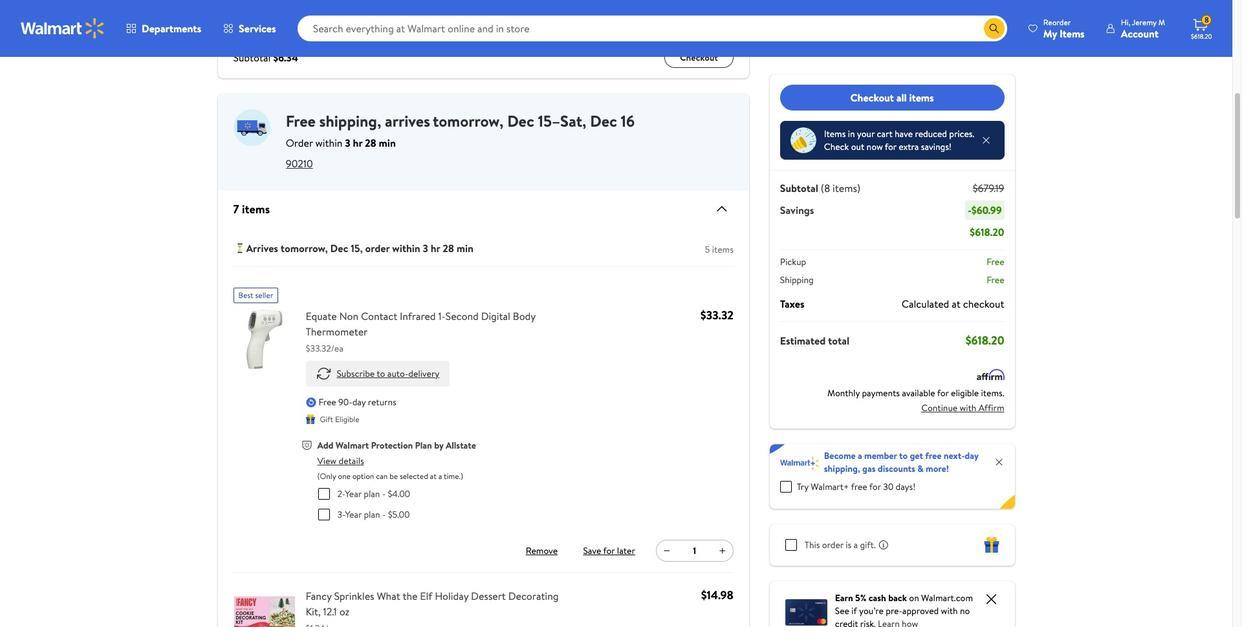 Task type: vqa. For each thing, say whether or not it's contained in the screenshot.
the be
yes



Task type: locate. For each thing, give the bounding box(es) containing it.
become a member to get free next-day shipping, gas discounts & more!
[[824, 450, 978, 475]]

1 remove button from the top
[[521, 5, 562, 25]]

1 vertical spatial with
[[941, 605, 958, 618]]

1 horizontal spatial 3
[[423, 241, 428, 256]]

next-
[[944, 450, 965, 463]]

dec left '15–sat,'
[[507, 110, 534, 132]]

year
[[345, 488, 362, 501], [345, 509, 362, 521]]

2 remove from the top
[[526, 545, 558, 558]]

2-
[[337, 488, 345, 501]]

option
[[352, 471, 374, 482]]

1 vertical spatial tomorrow,
[[281, 241, 328, 256]]

items right 7 at the left
[[242, 201, 270, 217]]

checkout
[[680, 51, 718, 64], [850, 90, 894, 105]]

0 vertical spatial day
[[352, 396, 366, 409]]

items.
[[981, 387, 1004, 400]]

at left checkout
[[952, 297, 960, 311]]

0 vertical spatial -
[[968, 203, 972, 217]]

infrared
[[400, 309, 436, 324]]

day left "close walmart plus section" image
[[965, 450, 978, 463]]

5
[[705, 243, 710, 256]]

0 horizontal spatial ,
[[360, 241, 363, 256]]

fancy sprinkles what the elf holiday dessert decorating kit, 12.1 oz
[[306, 589, 559, 619]]

1 horizontal spatial hr
[[431, 241, 440, 256]]

1 vertical spatial plan
[[364, 509, 380, 521]]

remove for decrease quantity equate non contact infrared 1-second digital body thermometer, current quantity 1 image at the bottom right of the page
[[526, 545, 558, 558]]

if
[[851, 605, 857, 618]]

Try Walmart+ free for 30 days! checkbox
[[780, 481, 792, 493]]

2 save for later from the top
[[583, 545, 635, 558]]

1 remove from the top
[[526, 8, 558, 21]]

at inside view details (only one option can be selected at a time.)
[[430, 471, 437, 482]]

2 later from the top
[[617, 545, 635, 558]]

1 horizontal spatial free
[[925, 450, 941, 463]]

free
[[286, 110, 316, 132], [987, 256, 1004, 268], [987, 274, 1004, 287], [319, 396, 336, 409]]

0 horizontal spatial within
[[315, 136, 343, 150]]

1 vertical spatial remove
[[526, 545, 558, 558]]

pickup
[[780, 256, 806, 268]]

0 vertical spatial 28
[[365, 136, 376, 150]]

$618.20 up affirm icon
[[966, 332, 1004, 349]]

day up "eligible"
[[352, 396, 366, 409]]

to
[[377, 367, 385, 380], [899, 450, 908, 463]]

1 horizontal spatial items
[[712, 243, 733, 256]]

protection
[[371, 439, 413, 452]]

fancy
[[306, 589, 332, 604]]

1 horizontal spatial items
[[1060, 26, 1085, 40]]

for left decrease quantity equate non contact infrared 1-second digital body thermometer, current quantity 1 image at the bottom right of the page
[[603, 545, 615, 558]]

remove button for decrease quantity great value raw honey, 16 oz inverted plastic bottle, current quantity 1 icon
[[521, 5, 562, 25]]

gas
[[862, 463, 876, 475]]

8 $618.20
[[1191, 14, 1212, 41]]

dec left the 16
[[590, 110, 617, 132]]

1 year from the top
[[345, 488, 362, 501]]

1 save for later from the top
[[583, 8, 635, 21]]

year down one
[[345, 488, 362, 501]]

save for later button left decrease quantity great value raw honey, 16 oz inverted plastic bottle, current quantity 1 icon
[[581, 5, 638, 25]]

remove button for decrease quantity equate non contact infrared 1-second digital body thermometer, current quantity 1 image at the bottom right of the page
[[521, 541, 562, 562]]

0 vertical spatial items
[[1060, 26, 1085, 40]]

28 inside free shipping , arrives tomorrow, dec 15–sat, dec 16 order within 3 hr 28 min 90210
[[365, 136, 376, 150]]

continue with affirm link
[[921, 398, 1004, 419]]

decrease quantity equate non contact infrared 1-second digital body thermometer, current quantity 1 image
[[662, 546, 672, 556]]

later
[[617, 8, 635, 21], [617, 545, 635, 558]]

view
[[317, 455, 336, 468]]

1 horizontal spatial at
[[952, 297, 960, 311]]

0 vertical spatial within
[[315, 136, 343, 150]]

2 save from the top
[[583, 545, 601, 558]]

15
[[351, 241, 360, 256]]

dec left 15
[[330, 241, 348, 256]]

1 horizontal spatial day
[[965, 450, 978, 463]]

monthly
[[827, 387, 860, 400]]

0 horizontal spatial items
[[824, 127, 846, 140]]

hr inside free shipping , arrives tomorrow, dec 15–sat, dec 16 order within 3 hr 28 min 90210
[[353, 136, 362, 150]]

28
[[365, 136, 376, 150], [443, 241, 454, 256]]

1 for decrease quantity equate non contact infrared 1-second digital body thermometer, current quantity 1 image at the bottom right of the page
[[693, 545, 696, 558]]

to inside become a member to get free next-day shipping, gas discounts & more!
[[899, 450, 908, 463]]

1 save for later button from the top
[[581, 5, 638, 25]]

save for later
[[583, 8, 635, 21], [583, 545, 635, 558]]

save for later button
[[581, 5, 638, 25], [581, 541, 638, 562]]

within right 15
[[392, 241, 420, 256]]

to left auto-
[[377, 367, 385, 380]]

digital
[[481, 309, 510, 324]]

tomorrow, inside free shipping , arrives tomorrow, dec 15–sat, dec 16 order within 3 hr 28 min 90210
[[433, 110, 504, 132]]

checkout left all at the top right
[[850, 90, 894, 105]]

for left decrease quantity great value raw honey, 16 oz inverted plastic bottle, current quantity 1 icon
[[603, 8, 615, 21]]

delivery
[[408, 367, 439, 380]]

1 vertical spatial day
[[965, 450, 978, 463]]

for
[[603, 8, 615, 21], [885, 140, 896, 153], [937, 387, 949, 400], [869, 481, 881, 494], [603, 545, 615, 558]]

0 vertical spatial to
[[377, 367, 385, 380]]

day inside become a member to get free next-day shipping, gas discounts & more!
[[965, 450, 978, 463]]

0 horizontal spatial checkout
[[680, 51, 718, 64]]

plan down option
[[364, 488, 380, 501]]

with down eligible
[[960, 401, 976, 414]]

to inside button
[[377, 367, 385, 380]]

1 vertical spatial remove button
[[521, 541, 562, 562]]

save
[[583, 8, 601, 21], [583, 545, 601, 558]]

savings!
[[921, 140, 952, 153]]

$618.20 down the $60.99
[[970, 225, 1004, 239]]

0 vertical spatial 1
[[693, 8, 696, 21]]

1 horizontal spatial tomorrow,
[[433, 110, 504, 132]]

2 remove button from the top
[[521, 541, 562, 562]]

hi,
[[1121, 16, 1130, 27]]

0 vertical spatial a
[[858, 450, 862, 463]]

0 vertical spatial year
[[345, 488, 362, 501]]

-$60.99
[[968, 203, 1002, 217]]

this order is a gift.
[[805, 539, 876, 552]]

0 vertical spatial $618.20
[[1191, 32, 1212, 41]]

1 for decrease quantity great value raw honey, 16 oz inverted plastic bottle, current quantity 1 icon
[[693, 8, 696, 21]]

1 later from the top
[[617, 8, 635, 21]]

now
[[867, 140, 883, 153]]

1 left increase quantity equate non contact infrared 1-second digital body thermometer, current quantity 1 icon
[[693, 545, 696, 558]]

for right now
[[885, 140, 896, 153]]

0 vertical spatial free
[[925, 450, 941, 463]]

0 vertical spatial hr
[[353, 136, 362, 150]]

order left is
[[822, 539, 843, 552]]

0 vertical spatial with
[[960, 401, 976, 414]]

0 vertical spatial 3
[[345, 136, 350, 150]]

0 vertical spatial save for later button
[[581, 5, 638, 25]]

a right is
[[854, 539, 858, 552]]

1 horizontal spatial subtotal
[[780, 181, 818, 195]]

tomorrow, right the arrives
[[433, 110, 504, 132]]

save for later left decrease quantity great value raw honey, 16 oz inverted plastic bottle, current quantity 1 icon
[[583, 8, 635, 21]]

jeremy
[[1132, 16, 1156, 27]]

be
[[390, 471, 398, 482]]

$618.20 down 8
[[1191, 32, 1212, 41]]

gifteligibleicon image
[[306, 414, 315, 424]]

returns
[[368, 396, 396, 409]]

15–sat,
[[538, 110, 586, 132]]

a left time.)
[[438, 471, 442, 482]]

1 vertical spatial save
[[583, 545, 601, 558]]

gifting image
[[984, 538, 999, 553]]

1 plan from the top
[[364, 488, 380, 501]]

with left the no
[[941, 605, 958, 618]]

checkout inside button
[[850, 90, 894, 105]]

0 vertical spatial min
[[379, 136, 396, 150]]

oz
[[339, 605, 349, 619]]

your
[[857, 127, 875, 140]]

save for later left decrease quantity equate non contact infrared 1-second digital body thermometer, current quantity 1 image at the bottom right of the page
[[583, 545, 635, 558]]

order
[[365, 241, 390, 256], [822, 539, 843, 552]]

0 vertical spatial remove
[[526, 8, 558, 21]]

1 vertical spatial a
[[438, 471, 442, 482]]

2 horizontal spatial items
[[909, 90, 934, 105]]

0 vertical spatial subtotal
[[233, 51, 271, 65]]

allstate
[[446, 439, 476, 452]]

1 horizontal spatial with
[[960, 401, 976, 414]]

eligible
[[335, 414, 359, 425]]

items)
[[833, 181, 860, 195]]

0 vertical spatial tomorrow,
[[433, 110, 504, 132]]

0 vertical spatial save
[[583, 8, 601, 21]]

reduced
[[915, 127, 947, 140]]

checkout for checkout all items
[[850, 90, 894, 105]]

dismiss capital one banner image
[[984, 592, 999, 607]]

items right 5
[[712, 243, 733, 256]]

0 horizontal spatial hr
[[353, 136, 362, 150]]

subtotal down services popup button
[[233, 51, 271, 65]]

1 vertical spatial 1
[[693, 545, 696, 558]]

at right selected
[[430, 471, 437, 482]]

1 vertical spatial -
[[382, 488, 386, 501]]

0 horizontal spatial min
[[379, 136, 396, 150]]

1 vertical spatial year
[[345, 509, 362, 521]]

day
[[352, 396, 366, 409], [965, 450, 978, 463]]

1 vertical spatial items
[[824, 127, 846, 140]]

items left in
[[824, 127, 846, 140]]

what
[[377, 589, 400, 604]]

remove for decrease quantity great value raw honey, 16 oz inverted plastic bottle, current quantity 1 icon
[[526, 8, 558, 21]]

2 year from the top
[[345, 509, 362, 521]]

1 vertical spatial subtotal
[[780, 181, 818, 195]]

checkout down increase quantity great value raw honey, 16 oz inverted plastic bottle, current quantity 1 icon
[[680, 51, 718, 64]]

0 horizontal spatial day
[[352, 396, 366, 409]]

2 vertical spatial items
[[712, 243, 733, 256]]

plan down 2-year plan - $4.00
[[364, 509, 380, 521]]

subtotal (8 items)
[[780, 181, 860, 195]]

seller
[[255, 290, 273, 301]]

extra
[[899, 140, 919, 153]]

1 vertical spatial to
[[899, 450, 908, 463]]

8
[[1204, 14, 1209, 25]]

,
[[377, 110, 381, 132], [360, 241, 363, 256]]

gift.
[[860, 539, 876, 552]]

kit,
[[306, 605, 321, 619]]

0 horizontal spatial 28
[[365, 136, 376, 150]]

tomorrow, right arrives on the top of the page
[[281, 241, 328, 256]]

1 horizontal spatial ,
[[377, 110, 381, 132]]

0 vertical spatial order
[[365, 241, 390, 256]]

items right my
[[1060, 26, 1085, 40]]

$6.34
[[273, 51, 298, 65]]

1 vertical spatial min
[[457, 241, 473, 256]]

2 save for later button from the top
[[581, 541, 638, 562]]

1 save from the top
[[583, 8, 601, 21]]

order right 15
[[365, 241, 390, 256]]

0 horizontal spatial 3
[[345, 136, 350, 150]]

later left decrease quantity great value raw honey, 16 oz inverted plastic bottle, current quantity 1 icon
[[617, 8, 635, 21]]

within down shipping
[[315, 136, 343, 150]]

save for later button left decrease quantity equate non contact infrared 1-second digital body thermometer, current quantity 1 image at the bottom right of the page
[[581, 541, 638, 562]]

2 vertical spatial $618.20
[[966, 332, 1004, 349]]

get
[[910, 450, 923, 463]]

7 items
[[233, 201, 270, 217]]

min
[[379, 136, 396, 150], [457, 241, 473, 256]]

0 vertical spatial plan
[[364, 488, 380, 501]]

1 horizontal spatial order
[[822, 539, 843, 552]]

see
[[835, 605, 849, 618]]

fulfillment logo image
[[233, 109, 270, 146]]

0 horizontal spatial items
[[242, 201, 270, 217]]

0 horizontal spatial at
[[430, 471, 437, 482]]

1 vertical spatial ,
[[360, 241, 363, 256]]

0 horizontal spatial order
[[365, 241, 390, 256]]

items for 5 items
[[712, 243, 733, 256]]

0 horizontal spatial free
[[851, 481, 867, 494]]

year for 2-
[[345, 488, 362, 501]]

1 vertical spatial at
[[430, 471, 437, 482]]

items right all at the top right
[[909, 90, 934, 105]]

2 plan from the top
[[364, 509, 380, 521]]

1 vertical spatial $618.20
[[970, 225, 1004, 239]]

2 1 from the top
[[693, 545, 696, 558]]

credit
[[835, 618, 858, 627]]

banner
[[770, 444, 1015, 509]]

1 horizontal spatial to
[[899, 450, 908, 463]]

- for $5.00
[[382, 509, 386, 521]]

1 horizontal spatial checkout
[[850, 90, 894, 105]]

to left the get
[[899, 450, 908, 463]]

5%
[[855, 592, 866, 605]]

min inside free shipping , arrives tomorrow, dec 15–sat, dec 16 order within 3 hr 28 min 90210
[[379, 136, 396, 150]]

best seller alert
[[233, 283, 278, 303]]

- for $4.00
[[382, 488, 386, 501]]

0 horizontal spatial tomorrow,
[[281, 241, 328, 256]]

save for later button for remove button associated with decrease quantity equate non contact infrared 1-second digital body thermometer, current quantity 1 image at the bottom right of the page
[[581, 541, 638, 562]]

0 vertical spatial save for later
[[583, 8, 635, 21]]

free shipping, arrives tomorrow, dec 15 to sat, dec 16 90210 element
[[218, 94, 749, 179]]

1 horizontal spatial within
[[392, 241, 420, 256]]

a left gas
[[858, 450, 862, 463]]

free right the get
[[925, 450, 941, 463]]

year down 2-year plan - $4.00
[[345, 509, 362, 521]]

for up continue
[[937, 387, 949, 400]]

1 vertical spatial save for later
[[583, 545, 635, 558]]

0 horizontal spatial subtotal
[[233, 51, 271, 65]]

1 vertical spatial save for later button
[[581, 541, 638, 562]]

view details button
[[317, 455, 364, 468]]

1 vertical spatial checkout
[[850, 90, 894, 105]]

checkout inside button
[[680, 51, 718, 64]]

free inside free shipping , arrives tomorrow, dec 15–sat, dec 16 order within 3 hr 28 min 90210
[[286, 110, 316, 132]]

free down gas
[[851, 481, 867, 494]]

non
[[339, 309, 358, 324]]

items for 7 items
[[242, 201, 270, 217]]

0 horizontal spatial with
[[941, 605, 958, 618]]

later left decrease quantity equate non contact infrared 1-second digital body thermometer, current quantity 1 image at the bottom right of the page
[[617, 545, 635, 558]]

0 vertical spatial later
[[617, 8, 635, 21]]

This order is a gift. checkbox
[[785, 539, 797, 551]]

decorating
[[508, 589, 559, 604]]

become
[[824, 450, 856, 463]]

1 vertical spatial items
[[242, 201, 270, 217]]

increase quantity great value raw honey, 16 oz inverted plastic bottle, current quantity 1 image
[[717, 10, 728, 20]]

view details (only one option can be selected at a time.)
[[317, 455, 463, 482]]

0 vertical spatial items
[[909, 90, 934, 105]]

for inside items in your cart have reduced prices. check out now for extra savings!
[[885, 140, 896, 153]]

1 vertical spatial later
[[617, 545, 635, 558]]

thermometer
[[306, 325, 368, 339]]

time.)
[[444, 471, 463, 482]]

0 horizontal spatial to
[[377, 367, 385, 380]]

1 1 from the top
[[693, 8, 696, 21]]

0 vertical spatial remove button
[[521, 5, 562, 25]]

0 vertical spatial ,
[[377, 110, 381, 132]]

year for 3-
[[345, 509, 362, 521]]

check
[[824, 140, 849, 153]]

1 horizontal spatial 28
[[443, 241, 454, 256]]

subtotal up savings
[[780, 181, 818, 195]]

0 vertical spatial checkout
[[680, 51, 718, 64]]

later for decrease quantity great value raw honey, 16 oz inverted plastic bottle, current quantity 1 icon
[[617, 8, 635, 21]]

subtotal for subtotal $6.34
[[233, 51, 271, 65]]

a
[[858, 450, 862, 463], [438, 471, 442, 482], [854, 539, 858, 552]]

2 vertical spatial -
[[382, 509, 386, 521]]

1 right decrease quantity great value raw honey, 16 oz inverted plastic bottle, current quantity 1 icon
[[693, 8, 696, 21]]



Task type: describe. For each thing, give the bounding box(es) containing it.
shipping
[[780, 274, 814, 287]]

out
[[851, 140, 864, 153]]

save for later for decrease quantity great value raw honey, 16 oz inverted plastic bottle, current quantity 1 icon
[[583, 8, 635, 21]]

no
[[960, 605, 970, 618]]

within inside free shipping , arrives tomorrow, dec 15–sat, dec 16 order within 3 hr 28 min 90210
[[315, 136, 343, 150]]

one
[[338, 471, 350, 482]]

shipping,
[[824, 463, 860, 475]]

arrives
[[385, 110, 430, 132]]

5 items
[[705, 243, 733, 256]]

1 horizontal spatial min
[[457, 241, 473, 256]]

for inside monthly payments available for eligible items. continue with affirm
[[937, 387, 949, 400]]

0 vertical spatial at
[[952, 297, 960, 311]]

subtotal for subtotal (8 items)
[[780, 181, 818, 195]]

7
[[233, 201, 239, 217]]

hourglass image
[[233, 242, 246, 255]]

&
[[917, 463, 924, 475]]

my
[[1043, 26, 1057, 40]]

try walmart+ free for 30 days!
[[797, 481, 916, 494]]

subscribe to auto-delivery
[[337, 367, 439, 380]]

checkout all items button
[[780, 85, 1004, 111]]

free shipping , arrives tomorrow, dec 15–sat, dec 16 order within 3 hr 28 min 90210
[[286, 110, 635, 171]]

1 vertical spatial free
[[851, 481, 867, 494]]

close nudge image
[[981, 135, 991, 146]]

subscribe
[[337, 367, 375, 380]]

calculated at checkout
[[902, 297, 1004, 311]]

equate
[[306, 309, 337, 324]]

for left 30
[[869, 481, 881, 494]]

1 vertical spatial within
[[392, 241, 420, 256]]

checkout
[[963, 297, 1004, 311]]

gift eligible
[[320, 414, 359, 425]]

equate non contact infrared 1-second digital body thermometer link
[[306, 309, 576, 340]]

cart
[[877, 127, 892, 140]]

payments
[[862, 387, 900, 400]]

close walmart plus section image
[[994, 457, 1004, 468]]

1 vertical spatial order
[[822, 539, 843, 552]]

subscribe to auto-delivery button
[[306, 361, 450, 387]]

walmart plus image
[[780, 457, 819, 470]]

selected
[[400, 471, 428, 482]]

2-year plan - $4.00
[[337, 488, 410, 501]]

body
[[513, 309, 536, 324]]

1 vertical spatial 28
[[443, 241, 454, 256]]

days!
[[896, 481, 916, 494]]

1 vertical spatial hr
[[431, 241, 440, 256]]

gift
[[320, 414, 333, 425]]

learn more about gifting image
[[878, 540, 889, 550]]

second
[[445, 309, 479, 324]]

items inside items in your cart have reduced prices. check out now for extra savings!
[[824, 127, 846, 140]]

monthly payments available for eligible items. continue with affirm
[[827, 387, 1004, 414]]

approved
[[902, 605, 939, 618]]

walmart.com
[[921, 592, 973, 605]]

reorder
[[1043, 16, 1071, 27]]

this
[[805, 539, 820, 552]]

fancy sprinkles what the elf holiday dessert decorating kit, 12.1 oz, with add-on services, $1.24/oz, 1 in cart gift eligible image
[[233, 589, 295, 627]]

contact
[[361, 309, 397, 324]]

walmart+
[[811, 481, 849, 494]]

equate non contact infrared 1-second digital body thermometer, with add-on services, $33.32/ea, 1 in cart gift eligible image
[[233, 309, 295, 371]]

best
[[238, 290, 253, 301]]

can
[[376, 471, 388, 482]]

decrease quantity great value raw honey, 16 oz inverted plastic bottle, current quantity 1 image
[[662, 10, 672, 20]]

estimated total
[[780, 333, 849, 348]]

member
[[864, 450, 897, 463]]

3-
[[337, 509, 345, 521]]

earn 5% cash back on walmart.com see if you're pre-approved with no credit risk.
[[835, 592, 973, 627]]

in
[[848, 127, 855, 140]]

1 vertical spatial 3
[[423, 241, 428, 256]]

, inside free shipping , arrives tomorrow, dec 15–sat, dec 16 order within 3 hr 28 min 90210
[[377, 110, 381, 132]]

30
[[883, 481, 893, 494]]

a inside view details (only one option can be selected at a time.)
[[438, 471, 442, 482]]

discounts
[[878, 463, 915, 475]]

with inside earn 5% cash back on walmart.com see if you're pre-approved with no credit risk.
[[941, 605, 958, 618]]

fancy sprinkles what the elf holiday dessert decorating kit, 12.1 oz link
[[306, 589, 576, 620]]

hide all items image
[[709, 201, 730, 217]]

hi, jeremy m account
[[1121, 16, 1165, 40]]

Search search field
[[297, 16, 1007, 41]]

cash
[[869, 592, 886, 605]]

order
[[286, 136, 313, 150]]

90-
[[338, 396, 352, 409]]

account
[[1121, 26, 1159, 40]]

save for remove button associated with decrease quantity equate non contact infrared 1-second digital body thermometer, current quantity 1 image at the bottom right of the page
[[583, 545, 601, 558]]

later for decrease quantity equate non contact infrared 1-second digital body thermometer, current quantity 1 image at the bottom right of the page
[[617, 545, 635, 558]]

12.1
[[323, 605, 337, 619]]

plan for $5.00
[[364, 509, 380, 521]]

checkout button
[[664, 47, 733, 68]]

2-Year plan - $4.00 checkbox
[[318, 488, 330, 500]]

arrives tomorrow, dec 15 , order within 3 hr 28 min
[[246, 241, 473, 256]]

3 inside free shipping , arrives tomorrow, dec 15–sat, dec 16 order within 3 hr 28 min 90210
[[345, 136, 350, 150]]

add walmart protection plan by allstate
[[317, 439, 476, 452]]

walmart image
[[21, 18, 105, 39]]

estimated
[[780, 333, 826, 348]]

eligible
[[951, 387, 979, 400]]

auto-
[[387, 367, 408, 380]]

continue
[[921, 401, 957, 414]]

reduced price image
[[790, 127, 816, 153]]

checkout all items
[[850, 90, 934, 105]]

$33.32
[[700, 307, 733, 324]]

departments
[[142, 21, 201, 36]]

services
[[239, 21, 276, 36]]

free inside become a member to get free next-day shipping, gas discounts & more!
[[925, 450, 941, 463]]

with inside monthly payments available for eligible items. continue with affirm
[[960, 401, 976, 414]]

1 horizontal spatial dec
[[507, 110, 534, 132]]

subtotal $6.34
[[233, 51, 298, 65]]

departments button
[[115, 13, 212, 44]]

banner containing become a member to get free next-day shipping, gas discounts & more!
[[770, 444, 1015, 509]]

items inside button
[[909, 90, 934, 105]]

save for decrease quantity great value raw honey, 16 oz inverted plastic bottle, current quantity 1 icon remove button
[[583, 8, 601, 21]]

checkout for checkout
[[680, 51, 718, 64]]

$60.99
[[971, 203, 1002, 217]]

affirm
[[979, 401, 1004, 414]]

capital one credit card image
[[785, 597, 827, 626]]

2 horizontal spatial dec
[[590, 110, 617, 132]]

affirm image
[[977, 369, 1004, 380]]

m
[[1158, 16, 1165, 27]]

0 horizontal spatial dec
[[330, 241, 348, 256]]

save for later for decrease quantity equate non contact infrared 1-second digital body thermometer, current quantity 1 image at the bottom right of the page
[[583, 545, 635, 558]]

2 vertical spatial a
[[854, 539, 858, 552]]

Walmart Site-Wide search field
[[297, 16, 1007, 41]]

items inside reorder my items
[[1060, 26, 1085, 40]]

a inside become a member to get free next-day shipping, gas discounts & more!
[[858, 450, 862, 463]]

prices.
[[949, 127, 974, 140]]

holiday
[[435, 589, 469, 604]]

save for later button for decrease quantity great value raw honey, 16 oz inverted plastic bottle, current quantity 1 icon remove button
[[581, 5, 638, 25]]

free 90-day returns
[[319, 396, 396, 409]]

search icon image
[[989, 23, 999, 34]]

services button
[[212, 13, 287, 44]]

3-Year plan - $5.00 checkbox
[[318, 509, 330, 521]]

(only
[[317, 471, 336, 482]]

plan for $4.00
[[364, 488, 380, 501]]

$14.98
[[701, 587, 733, 604]]

available
[[902, 387, 935, 400]]

arrives
[[246, 241, 278, 256]]

increase quantity equate non contact infrared 1-second digital body thermometer, current quantity 1 image
[[717, 546, 728, 556]]



